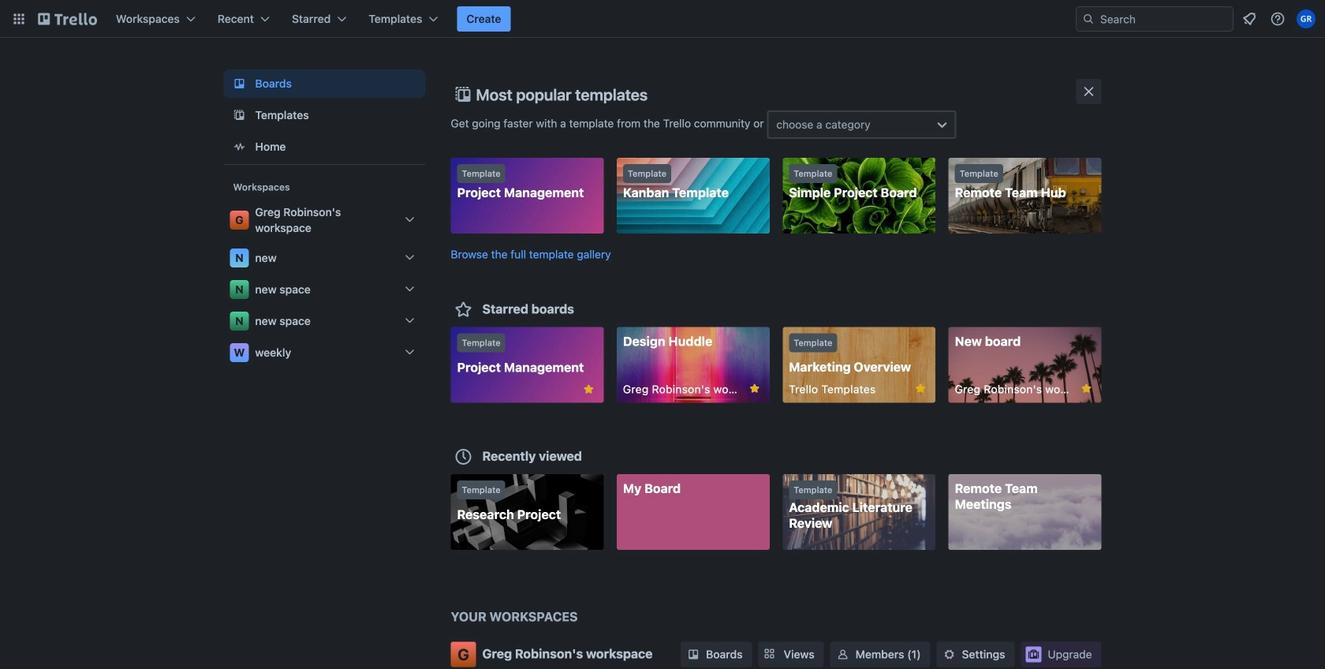 Task type: describe. For each thing, give the bounding box(es) containing it.
search image
[[1083, 13, 1095, 25]]

home image
[[230, 137, 249, 156]]

Search field
[[1095, 8, 1234, 30]]

click to unstar this board. it will be removed from your starred list. image
[[748, 382, 762, 396]]

template board image
[[230, 106, 249, 125]]

greg robinson (gregrobinson96) image
[[1298, 9, 1316, 28]]

0 notifications image
[[1241, 9, 1260, 28]]

1 sm image from the left
[[836, 647, 851, 663]]



Task type: locate. For each thing, give the bounding box(es) containing it.
back to home image
[[38, 6, 97, 32]]

1 horizontal spatial sm image
[[942, 647, 958, 663]]

0 horizontal spatial click to unstar this board. it will be removed from your starred list. image
[[582, 382, 596, 397]]

open information menu image
[[1271, 11, 1286, 27]]

2 sm image from the left
[[942, 647, 958, 663]]

board image
[[230, 74, 249, 93]]

sm image
[[836, 647, 851, 663], [942, 647, 958, 663]]

sm image
[[686, 647, 702, 663]]

0 horizontal spatial sm image
[[836, 647, 851, 663]]

1 horizontal spatial click to unstar this board. it will be removed from your starred list. image
[[914, 382, 928, 396]]

click to unstar this board. it will be removed from your starred list. image
[[914, 382, 928, 396], [582, 382, 596, 397]]

primary element
[[0, 0, 1326, 38]]



Task type: vqa. For each thing, say whether or not it's contained in the screenshot.
rightmost sm icon
yes



